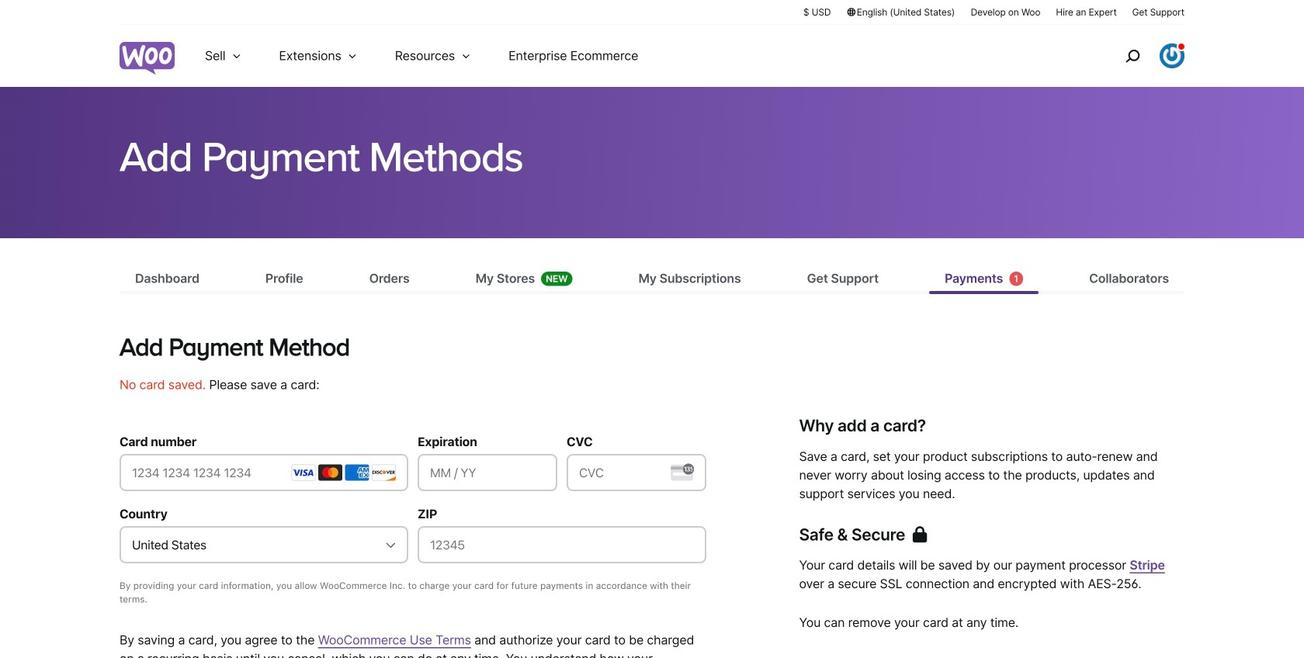 Task type: describe. For each thing, give the bounding box(es) containing it.
lock image
[[913, 526, 927, 542]]



Task type: locate. For each thing, give the bounding box(es) containing it.
service navigation menu element
[[1092, 31, 1185, 81]]

open account menu image
[[1160, 43, 1185, 68]]

search image
[[1120, 43, 1145, 68]]



Task type: vqa. For each thing, say whether or not it's contained in the screenshot.
for
no



